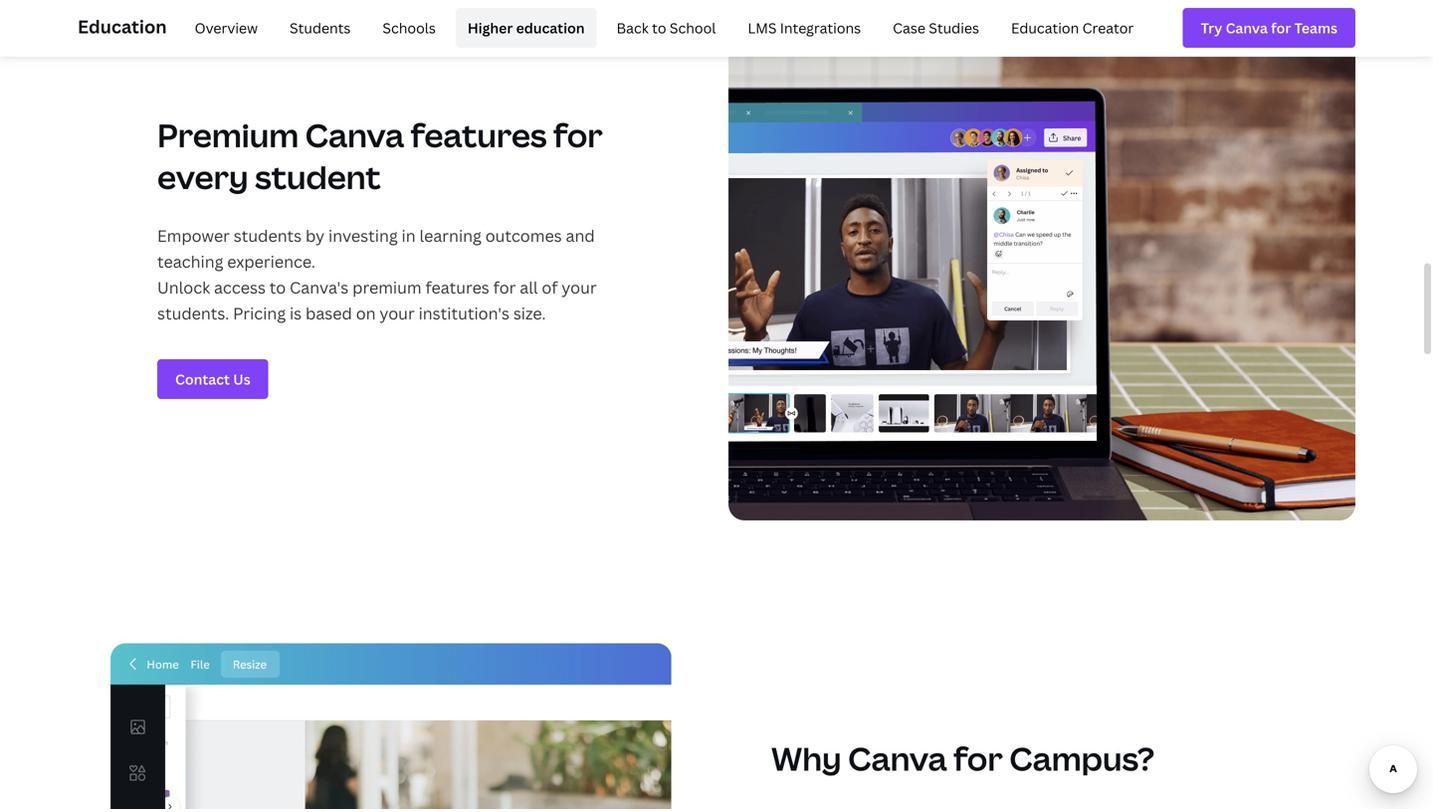 Task type: vqa. For each thing, say whether or not it's contained in the screenshot.
the have. inside For Templates, How Much You'Ll Receive From The Royalty Pool Will Depend On How Many Template Usages (Exports) You Have. Creators Are Paid For Both Free & Pro Template Usage.
no



Task type: describe. For each thing, give the bounding box(es) containing it.
integrations
[[780, 18, 861, 37]]

lms
[[748, 18, 777, 37]]

in
[[402, 225, 416, 247]]

campus?
[[1010, 737, 1155, 781]]

students.
[[157, 303, 229, 324]]

feedback process in canva image
[[729, 0, 1356, 521]]

outcomes
[[486, 225, 562, 247]]

2 vertical spatial for
[[954, 737, 1003, 781]]

education creator
[[1012, 18, 1134, 37]]

size.
[[514, 303, 546, 324]]

0 vertical spatial your
[[562, 277, 597, 298]]

menu bar inside education element
[[175, 8, 1146, 48]]

education creator link
[[1000, 8, 1146, 48]]

empower
[[157, 225, 230, 247]]

pricing
[[233, 303, 286, 324]]

empower students by investing in learning outcomes and teaching experience. unlock access to canva's premium features for all of your students. pricing is based on your institution's size.
[[157, 225, 597, 324]]

higher
[[468, 18, 513, 37]]

case studies
[[893, 18, 980, 37]]

canva for premium
[[305, 114, 404, 157]]

0 horizontal spatial your
[[380, 303, 415, 324]]

of
[[542, 277, 558, 298]]

access
[[214, 277, 266, 298]]

lms integrations link
[[736, 8, 873, 48]]

all
[[520, 277, 538, 298]]

unlock
[[157, 277, 210, 298]]

learning
[[420, 225, 482, 247]]

overview
[[195, 18, 258, 37]]

on
[[356, 303, 376, 324]]

higher education
[[468, 18, 585, 37]]

back to school
[[617, 18, 716, 37]]

by
[[306, 225, 325, 247]]

education element
[[78, 0, 1356, 56]]

student
[[255, 155, 381, 199]]

schools
[[383, 18, 436, 37]]

experience.
[[227, 251, 316, 272]]

and
[[566, 225, 595, 247]]



Task type: locate. For each thing, give the bounding box(es) containing it.
education for education creator
[[1012, 18, 1080, 37]]

canva's
[[290, 277, 349, 298]]

menu bar
[[175, 8, 1146, 48]]

based
[[306, 303, 352, 324]]

is
[[290, 303, 302, 324]]

students
[[290, 18, 351, 37]]

canva
[[305, 114, 404, 157], [848, 737, 947, 781]]

canva for why
[[848, 737, 947, 781]]

1 vertical spatial features
[[426, 277, 490, 298]]

your down premium
[[380, 303, 415, 324]]

institution's
[[419, 303, 510, 324]]

features
[[411, 114, 547, 157], [426, 277, 490, 298]]

1 vertical spatial for
[[494, 277, 516, 298]]

1 vertical spatial canva
[[848, 737, 947, 781]]

to
[[652, 18, 667, 37], [270, 277, 286, 298]]

to down 'experience.'
[[270, 277, 286, 298]]

0 horizontal spatial for
[[494, 277, 516, 298]]

students link
[[278, 8, 363, 48]]

1 vertical spatial to
[[270, 277, 286, 298]]

0 horizontal spatial canva
[[305, 114, 404, 157]]

your right of
[[562, 277, 597, 298]]

0 horizontal spatial education
[[78, 14, 167, 39]]

for
[[554, 114, 603, 157], [494, 277, 516, 298], [954, 737, 1003, 781]]

lms integrations
[[748, 18, 861, 37]]

premium canva features for every student
[[157, 114, 603, 199]]

case studies link
[[881, 8, 992, 48]]

to right back
[[652, 18, 667, 37]]

education
[[78, 14, 167, 39], [1012, 18, 1080, 37]]

schools link
[[371, 8, 448, 48]]

why
[[772, 737, 842, 781]]

0 horizontal spatial to
[[270, 277, 286, 298]]

features inside 'empower students by investing in learning outcomes and teaching experience. unlock access to canva's premium features for all of your students. pricing is based on your institution's size.'
[[426, 277, 490, 298]]

your
[[562, 277, 597, 298], [380, 303, 415, 324]]

features inside premium canva features for every student
[[411, 114, 547, 157]]

1 horizontal spatial to
[[652, 18, 667, 37]]

back
[[617, 18, 649, 37]]

1 horizontal spatial for
[[554, 114, 603, 157]]

1 horizontal spatial your
[[562, 277, 597, 298]]

investing
[[329, 225, 398, 247]]

premium
[[157, 114, 299, 157]]

overview link
[[183, 8, 270, 48]]

2 horizontal spatial for
[[954, 737, 1003, 781]]

0 vertical spatial canva
[[305, 114, 404, 157]]

school
[[670, 18, 716, 37]]

1 horizontal spatial canva
[[848, 737, 947, 781]]

every
[[157, 155, 249, 199]]

back to school link
[[605, 8, 728, 48]]

education inside "link"
[[1012, 18, 1080, 37]]

0 vertical spatial to
[[652, 18, 667, 37]]

1 vertical spatial your
[[380, 303, 415, 324]]

higher education link
[[456, 8, 597, 48]]

premium
[[353, 277, 422, 298]]

why canva for campus?
[[772, 737, 1155, 781]]

studies
[[929, 18, 980, 37]]

teaching
[[157, 251, 223, 272]]

canva inside premium canva features for every student
[[305, 114, 404, 157]]

creator
[[1083, 18, 1134, 37]]

for inside premium canva features for every student
[[554, 114, 603, 157]]

education for education
[[78, 14, 167, 39]]

0 vertical spatial features
[[411, 114, 547, 157]]

case
[[893, 18, 926, 37]]

to inside 'empower students by investing in learning outcomes and teaching experience. unlock access to canva's premium features for all of your students. pricing is based on your institution's size.'
[[270, 277, 286, 298]]

1 horizontal spatial education
[[1012, 18, 1080, 37]]

0 vertical spatial for
[[554, 114, 603, 157]]

to inside menu bar
[[652, 18, 667, 37]]

for inside 'empower students by investing in learning outcomes and teaching experience. unlock access to canva's premium features for all of your students. pricing is based on your institution's size.'
[[494, 277, 516, 298]]

education
[[516, 18, 585, 37]]

menu bar containing overview
[[175, 8, 1146, 48]]

students
[[234, 225, 302, 247]]



